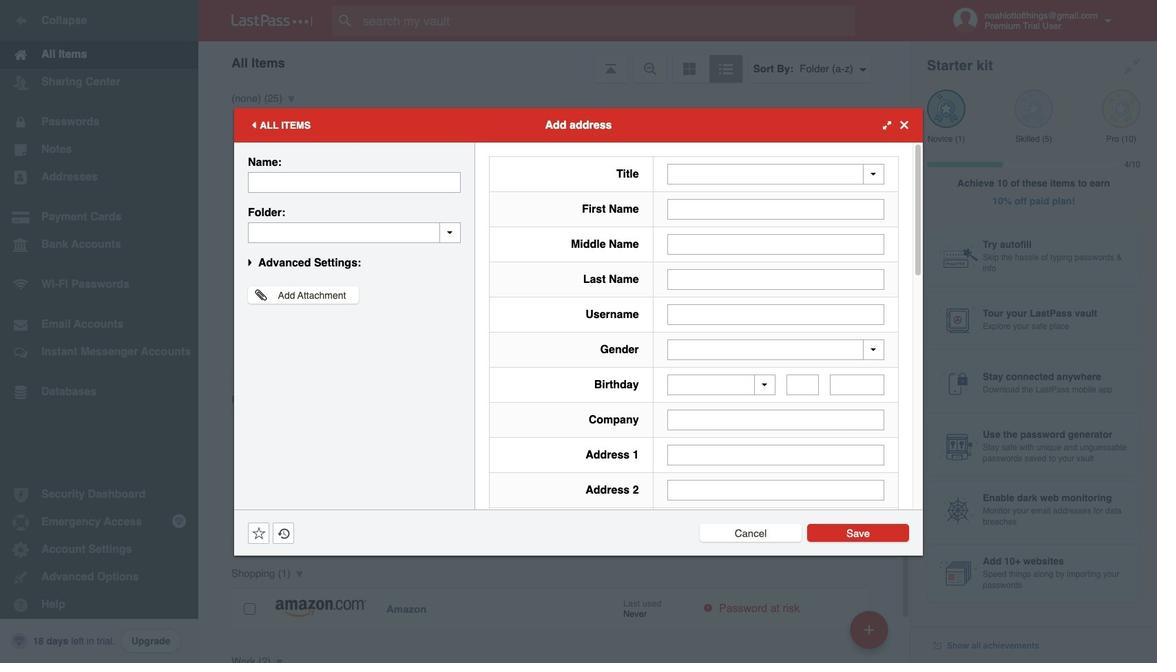 Task type: describe. For each thing, give the bounding box(es) containing it.
main navigation navigation
[[0, 0, 198, 664]]

new item image
[[865, 625, 874, 635]]

Search search field
[[332, 6, 883, 36]]

search my vault text field
[[332, 6, 883, 36]]



Task type: vqa. For each thing, say whether or not it's contained in the screenshot.
LastPass "image"
yes



Task type: locate. For each thing, give the bounding box(es) containing it.
new item navigation
[[845, 607, 897, 664]]

None text field
[[248, 172, 461, 193], [667, 199, 885, 219], [667, 269, 885, 290], [830, 375, 885, 395], [667, 445, 885, 466], [667, 480, 885, 501], [248, 172, 461, 193], [667, 199, 885, 219], [667, 269, 885, 290], [830, 375, 885, 395], [667, 445, 885, 466], [667, 480, 885, 501]]

None text field
[[248, 222, 461, 243], [667, 234, 885, 255], [667, 304, 885, 325], [787, 375, 819, 395], [667, 410, 885, 431], [248, 222, 461, 243], [667, 234, 885, 255], [667, 304, 885, 325], [787, 375, 819, 395], [667, 410, 885, 431]]

dialog
[[234, 108, 923, 664]]

vault options navigation
[[198, 41, 911, 83]]

lastpass image
[[232, 14, 313, 27]]



